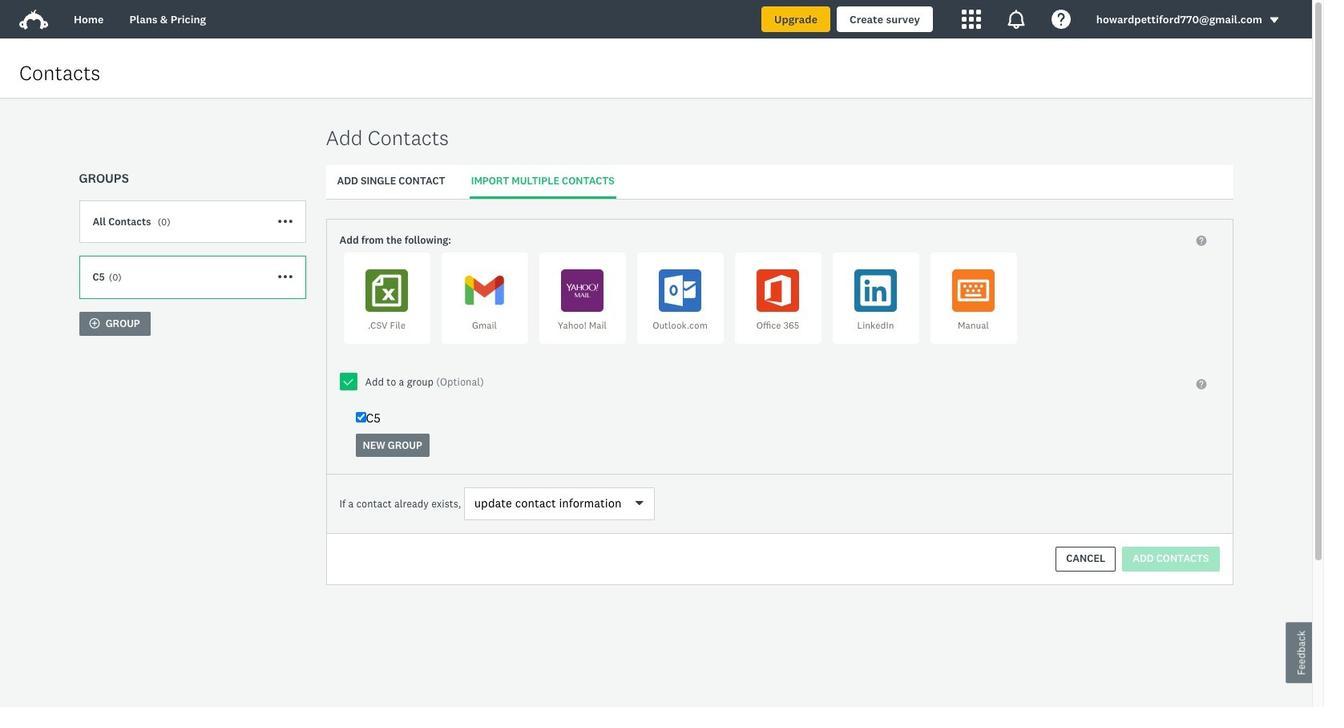 Task type: locate. For each thing, give the bounding box(es) containing it.
0 horizontal spatial products icon image
[[962, 10, 981, 29]]

1 horizontal spatial products icon image
[[1007, 10, 1026, 29]]

None checkbox
[[356, 412, 366, 422]]

2 products icon image from the left
[[1007, 10, 1026, 29]]

products icon image
[[962, 10, 981, 29], [1007, 10, 1026, 29]]



Task type: describe. For each thing, give the bounding box(es) containing it.
dropdown arrow image
[[1269, 15, 1281, 26]]

1 products icon image from the left
[[962, 10, 981, 29]]

help icon image
[[1052, 10, 1071, 29]]

surveymonkey logo image
[[19, 10, 48, 30]]



Task type: vqa. For each thing, say whether or not it's contained in the screenshot.
Products Icon
yes



